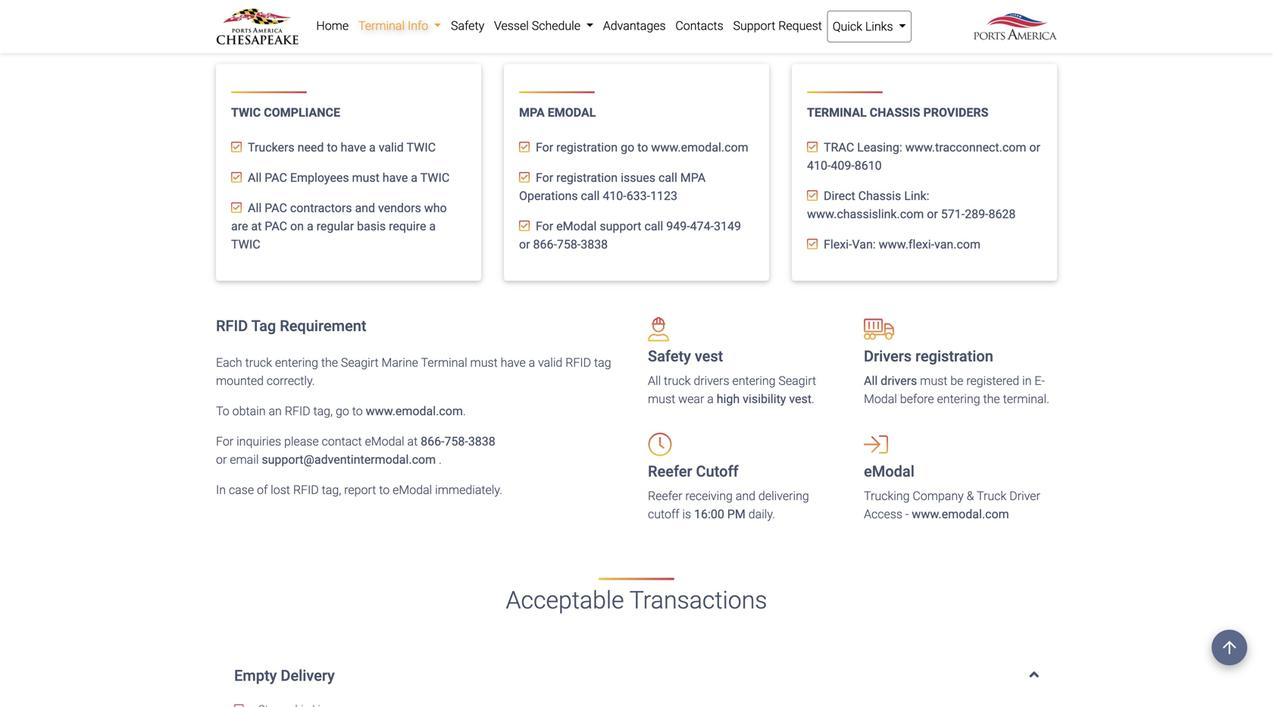 Task type: vqa. For each thing, say whether or not it's contained in the screenshot.
safety link
yes



Task type: describe. For each thing, give the bounding box(es) containing it.
0 horizontal spatial home link
[[217, 18, 249, 37]]

vendors
[[378, 201, 421, 215]]

to up the contact
[[352, 404, 363, 418]]

1 horizontal spatial www.emodal.com
[[651, 140, 749, 155]]

each truck entering the seagirt marine terminal must have a valid rfid tag mounted correctly.
[[216, 355, 612, 388]]

marine
[[382, 355, 418, 370]]

or inside direct chassis link: www.chassislink.com or 571-289-8628
[[927, 207, 938, 221]]

www.tracconnect.com link
[[906, 140, 1027, 155]]

safety for safety
[[451, 19, 485, 33]]

check square image for for registration issues call mpa operations call
[[519, 171, 530, 183]]

cutoff
[[648, 507, 680, 522]]

twic compliance
[[231, 106, 340, 120]]

twic inside all pac contractors and vendors who are at pac on a regular basis require a twic
[[231, 237, 261, 252]]

must inside all truck drivers entering seagirt must wear a
[[648, 392, 676, 406]]

terminal chassis providers
[[807, 106, 989, 120]]

have inside each truck entering the seagirt marine terminal must have a valid rfid tag mounted correctly.
[[501, 355, 526, 370]]

to right report
[[379, 483, 390, 497]]

in case of lost rfid tag, report to emodal immediately.
[[216, 483, 503, 497]]

support request link
[[729, 11, 827, 41]]

support request
[[734, 19, 823, 33]]

drivers registration
[[864, 348, 994, 365]]

company
[[913, 489, 964, 503]]

please
[[284, 434, 319, 449]]

contacts link
[[671, 11, 729, 41]]

0 vertical spatial have
[[341, 140, 366, 155]]

flexi-van: www.flexi-van.com
[[824, 237, 981, 252]]

angle down image
[[1030, 667, 1039, 682]]

reefer for reefer cutoff
[[648, 463, 693, 481]]

410-633-1123
[[603, 189, 678, 203]]

1 vertical spatial 410-
[[603, 189, 627, 203]]

call for support
[[645, 219, 664, 233]]

for for for inquiries please contact emodal at 866-758-3838 or email support@adventintermodal.com .
[[216, 434, 234, 449]]

1 horizontal spatial go
[[621, 140, 635, 155]]

0 horizontal spatial 866-758-3838 link
[[421, 434, 496, 449]]

basis
[[357, 219, 386, 233]]

quick
[[833, 19, 863, 34]]

pac for employees
[[265, 171, 287, 185]]

leasing:
[[858, 140, 903, 155]]

2 horizontal spatial check square image
[[807, 189, 818, 202]]

entering inside must be registered in e- modal before entering the terminal.
[[937, 392, 981, 406]]

go to top image
[[1212, 630, 1248, 666]]

for registration go to www.emodal.com
[[536, 140, 749, 155]]

a inside all truck drivers entering seagirt must wear a
[[708, 392, 714, 406]]

van.com
[[935, 237, 981, 252]]

registration for for registration go to www.emodal.com
[[557, 140, 618, 155]]

tag
[[251, 317, 276, 335]]

trucker
[[266, 20, 306, 35]]

flexi-
[[824, 237, 852, 252]]

registration for for registration issues call mpa operations call
[[557, 171, 618, 185]]

valid inside each truck entering the seagirt marine terminal must have a valid rfid tag mounted correctly.
[[538, 355, 563, 370]]

mounted
[[216, 374, 264, 388]]

terminal info link
[[354, 11, 446, 41]]

terminal for terminal info
[[359, 19, 405, 33]]

delivering
[[759, 489, 810, 503]]

check square image for trac leasing:
[[807, 141, 818, 153]]

lost
[[271, 483, 290, 497]]

an
[[269, 404, 282, 418]]

receiving
[[686, 489, 733, 503]]

www.flexi-
[[879, 237, 935, 252]]

contacts
[[676, 19, 724, 33]]

2 horizontal spatial .
[[812, 392, 815, 406]]

who
[[424, 201, 447, 215]]

obtain
[[232, 404, 266, 418]]

all drivers
[[864, 374, 918, 388]]

registration for drivers registration
[[916, 348, 994, 365]]

all for all drivers
[[864, 374, 878, 388]]

direct chassis link: www.chassislink.com or 571-289-8628
[[807, 189, 1016, 221]]

or inside trac leasing: www.tracconnect.com or 410-409-8610
[[1030, 140, 1041, 155]]

be
[[951, 374, 964, 388]]

before
[[900, 392, 935, 406]]

chassis for direct
[[859, 189, 902, 203]]

employees
[[290, 171, 349, 185]]

home for the leftmost home link
[[217, 20, 249, 35]]

409-
[[831, 158, 855, 173]]

e-
[[1035, 374, 1045, 388]]

empty delivery link
[[234, 667, 1039, 685]]

support
[[600, 219, 642, 233]]

1 horizontal spatial .
[[463, 404, 466, 418]]

trucking company & truck driver access -
[[864, 489, 1041, 522]]

links
[[866, 19, 894, 34]]

1 horizontal spatial home link
[[312, 11, 354, 41]]

report
[[344, 483, 376, 497]]

terminal info
[[359, 19, 432, 33]]

vessel schedule
[[494, 19, 584, 33]]

require
[[389, 219, 426, 233]]

need
[[298, 140, 324, 155]]

support
[[734, 19, 776, 33]]

compliance
[[264, 106, 340, 120]]

are
[[231, 219, 248, 233]]

check square image for for emodal support call
[[519, 220, 530, 232]]

safety vest
[[648, 348, 724, 365]]

link:
[[905, 189, 930, 203]]

pac for contractors
[[265, 201, 287, 215]]

all for all truck drivers entering seagirt must wear a
[[648, 374, 661, 388]]

in
[[1023, 374, 1032, 388]]

must inside must be registered in e- modal before entering the terminal.
[[921, 374, 948, 388]]

tag
[[594, 355, 612, 370]]

16:00 pm daily.
[[695, 507, 776, 522]]

seagirt for entering
[[779, 374, 817, 388]]

the inside each truck entering the seagirt marine terminal must have a valid rfid tag mounted correctly.
[[321, 355, 338, 370]]

for for for emodal support call 949-474-3149 or 866-758-3838
[[536, 219, 554, 233]]

pm
[[728, 507, 746, 522]]

rfid inside each truck entering the seagirt marine terminal must have a valid rfid tag mounted correctly.
[[566, 355, 591, 370]]

delivery
[[281, 667, 335, 685]]

mpa emodal
[[519, 106, 596, 120]]

advantages
[[603, 19, 666, 33]]

571-289-8628 link
[[941, 207, 1016, 221]]

vessel
[[494, 19, 529, 33]]

a right on
[[307, 219, 314, 233]]

support@adventintermodal.com link
[[262, 453, 439, 467]]

quick links
[[833, 19, 897, 34]]

1 horizontal spatial have
[[383, 171, 408, 185]]

3 pac from the top
[[265, 219, 287, 233]]

terminal inside each truck entering the seagirt marine terminal must have a valid rfid tag mounted correctly.
[[421, 355, 468, 370]]

571-
[[941, 207, 965, 221]]

trucking
[[864, 489, 910, 503]]

truckers need to have a valid twic
[[248, 140, 436, 155]]

reefer for reefer receiving and delivering cutoff is
[[648, 489, 683, 503]]

acceptable
[[506, 586, 624, 615]]

3838 inside for inquiries please contact emodal at 866-758-3838 or email support@adventintermodal.com .
[[468, 434, 496, 449]]

check square image for flexi-van:
[[807, 238, 818, 250]]

all for all pac employees must have a twic
[[248, 171, 262, 185]]

1 vertical spatial call
[[581, 189, 600, 203]]

for emodal support call 949-474-3149 or 866-758-3838
[[519, 219, 741, 252]]

758- inside for inquiries please contact emodal at 866-758-3838 or email support@adventintermodal.com .
[[445, 434, 468, 449]]

to right need
[[327, 140, 338, 155]]

www.emodal.com link for each truck entering the seagirt marine terminal must have a valid rfid tag mounted correctly.
[[366, 404, 463, 418]]



Task type: locate. For each thing, give the bounding box(es) containing it.
all up are
[[248, 201, 262, 215]]

1 horizontal spatial 866-758-3838 link
[[533, 237, 608, 252]]

at inside all pac contractors and vendors who are at pac on a regular basis require a twic
[[251, 219, 262, 233]]

0 horizontal spatial 410-
[[603, 189, 627, 203]]

0 vertical spatial entering
[[275, 355, 318, 370]]

1 vertical spatial 866-758-3838 link
[[421, 434, 496, 449]]

1 vertical spatial reefer
[[648, 489, 683, 503]]

or right www.tracconnect.com
[[1030, 140, 1041, 155]]

empty
[[234, 667, 277, 685]]

0 horizontal spatial valid
[[379, 140, 404, 155]]

home link left "trucker"
[[217, 18, 249, 37]]

410-633-1123 link
[[603, 189, 678, 203]]

1 vertical spatial check square image
[[519, 171, 530, 183]]

1 vertical spatial valid
[[538, 355, 563, 370]]

2 pac from the top
[[265, 201, 287, 215]]

0 vertical spatial www.emodal.com link
[[651, 140, 749, 155]]

acceptable transactions
[[506, 586, 768, 615]]

transactions
[[630, 586, 768, 615]]

to obtain an rfid tag, go to www.emodal.com .
[[216, 404, 466, 418]]

-
[[906, 507, 909, 522]]

1 drivers from the left
[[694, 374, 730, 388]]

1 horizontal spatial at
[[408, 434, 418, 449]]

for inside for registration issues call mpa operations call
[[536, 171, 554, 185]]

entering inside all truck drivers entering seagirt must wear a
[[733, 374, 776, 388]]

0 vertical spatial terminal
[[359, 19, 405, 33]]

0 horizontal spatial 758-
[[445, 434, 468, 449]]

&
[[967, 489, 975, 503]]

866- inside for emodal support call 949-474-3149 or 866-758-3838
[[533, 237, 557, 252]]

to
[[327, 140, 338, 155], [638, 140, 648, 155], [352, 404, 363, 418], [379, 483, 390, 497]]

check square image
[[231, 141, 242, 153], [519, 171, 530, 183], [807, 189, 818, 202]]

check square image up operations
[[519, 171, 530, 183]]

www.chassislink.com
[[807, 207, 924, 221]]

drivers
[[864, 348, 912, 365]]

pac left on
[[265, 219, 287, 233]]

or inside for inquiries please contact emodal at 866-758-3838 or email support@adventintermodal.com .
[[216, 453, 227, 467]]

www.emodal.com link
[[651, 140, 749, 155], [366, 404, 463, 418], [912, 507, 1010, 522]]

to up issues
[[638, 140, 648, 155]]

0 horizontal spatial truck
[[245, 355, 272, 370]]

truck
[[977, 489, 1007, 503]]

check square image for for registration go to
[[519, 141, 530, 153]]

drivers inside all truck drivers entering seagirt must wear a
[[694, 374, 730, 388]]

0 horizontal spatial seagirt
[[341, 355, 379, 370]]

1 horizontal spatial vest
[[789, 392, 812, 406]]

entering up "correctly."
[[275, 355, 318, 370]]

289-
[[965, 207, 989, 221]]

home link right "trucker"
[[312, 11, 354, 41]]

1 pac from the top
[[265, 171, 287, 185]]

advantages link
[[598, 11, 671, 41]]

home right "trucker"
[[316, 19, 349, 33]]

issues
[[621, 171, 656, 185]]

3838 inside for emodal support call 949-474-3149 or 866-758-3838
[[581, 237, 608, 252]]

mpa
[[519, 106, 545, 120], [681, 171, 706, 185]]

1 vertical spatial www.emodal.com
[[366, 404, 463, 418]]

all truck drivers entering seagirt must wear a
[[648, 374, 817, 406]]

a left high
[[708, 392, 714, 406]]

1 vertical spatial tag,
[[322, 483, 341, 497]]

empty delivery
[[234, 667, 335, 685]]

2 horizontal spatial entering
[[937, 392, 981, 406]]

contact
[[322, 434, 362, 449]]

0 horizontal spatial terminal
[[359, 19, 405, 33]]

a down who
[[429, 219, 436, 233]]

1 vertical spatial truck
[[664, 374, 691, 388]]

949-
[[667, 219, 690, 233]]

high visibility vest .
[[717, 392, 815, 406]]

must
[[352, 171, 380, 185], [470, 355, 498, 370], [921, 374, 948, 388], [648, 392, 676, 406]]

terminal right marine
[[421, 355, 468, 370]]

entering down be
[[937, 392, 981, 406]]

16:00
[[695, 507, 725, 522]]

the down registered at the right
[[984, 392, 1001, 406]]

a up vendors
[[411, 171, 418, 185]]

0 horizontal spatial 3838
[[468, 434, 496, 449]]

866-758-3838 link up the immediately.
[[421, 434, 496, 449]]

seagirt inside each truck entering the seagirt marine terminal must have a valid rfid tag mounted correctly.
[[341, 355, 379, 370]]

1 horizontal spatial valid
[[538, 355, 563, 370]]

1 vertical spatial at
[[408, 434, 418, 449]]

or left 571-
[[927, 207, 938, 221]]

truck up mounted
[[245, 355, 272, 370]]

mpa inside for registration issues call mpa operations call
[[681, 171, 706, 185]]

8610
[[855, 158, 882, 173]]

a left tag
[[529, 355, 535, 370]]

entering inside each truck entering the seagirt marine terminal must have a valid rfid tag mounted correctly.
[[275, 355, 318, 370]]

758- up the immediately.
[[445, 434, 468, 449]]

2 vertical spatial www.emodal.com
[[912, 507, 1010, 522]]

quick links link
[[827, 11, 912, 42]]

www.chassislink.com link
[[807, 207, 924, 221]]

pac left contractors
[[265, 201, 287, 215]]

3838 down support
[[581, 237, 608, 252]]

for registration issues call mpa operations call
[[519, 171, 706, 203]]

www.emodal.com link down each truck entering the seagirt marine terminal must have a valid rfid tag mounted correctly.
[[366, 404, 463, 418]]

check square image left direct
[[807, 189, 818, 202]]

1 vertical spatial vest
[[789, 392, 812, 406]]

on
[[290, 219, 304, 233]]

call up 1123
[[659, 171, 678, 185]]

registration inside for registration issues call mpa operations call
[[557, 171, 618, 185]]

0 vertical spatial vest
[[695, 348, 724, 365]]

0 horizontal spatial 866-
[[421, 434, 445, 449]]

check square image for truckers need to have a valid twic
[[231, 141, 242, 153]]

valid up all pac employees must have a twic
[[379, 140, 404, 155]]

or down operations
[[519, 237, 530, 252]]

seagirt for the
[[341, 355, 379, 370]]

474-
[[690, 219, 714, 233]]

866-758-3838 link down operations
[[533, 237, 608, 252]]

0 horizontal spatial at
[[251, 219, 262, 233]]

terminal
[[359, 19, 405, 33], [807, 106, 867, 120], [421, 355, 468, 370]]

www.tracconnect.com
[[906, 140, 1027, 155]]

2 vertical spatial have
[[501, 355, 526, 370]]

to
[[216, 404, 230, 418]]

1 horizontal spatial mpa
[[681, 171, 706, 185]]

2 vertical spatial terminal
[[421, 355, 468, 370]]

safety up wear
[[648, 348, 691, 365]]

entering
[[275, 355, 318, 370], [733, 374, 776, 388], [937, 392, 981, 406]]

registration up operations
[[557, 171, 618, 185]]

866- up the immediately.
[[421, 434, 445, 449]]

0 horizontal spatial mpa
[[519, 106, 545, 120]]

1 horizontal spatial terminal
[[421, 355, 468, 370]]

www.emodal.com down &
[[912, 507, 1010, 522]]

van:
[[852, 237, 876, 252]]

truck for all
[[664, 374, 691, 388]]

1 vertical spatial the
[[984, 392, 1001, 406]]

1 vertical spatial 758-
[[445, 434, 468, 449]]

must inside each truck entering the seagirt marine terminal must have a valid rfid tag mounted correctly.
[[470, 355, 498, 370]]

a up all pac employees must have a twic
[[369, 140, 376, 155]]

1 horizontal spatial 3838
[[581, 237, 608, 252]]

vest
[[695, 348, 724, 365], [789, 392, 812, 406]]

email
[[230, 453, 259, 467]]

1 horizontal spatial 866-
[[533, 237, 557, 252]]

1 horizontal spatial home
[[316, 19, 349, 33]]

all pac employees must have a twic
[[248, 171, 450, 185]]

at right are
[[251, 219, 262, 233]]

registration up be
[[916, 348, 994, 365]]

0 horizontal spatial the
[[321, 355, 338, 370]]

1 horizontal spatial truck
[[664, 374, 691, 388]]

1 vertical spatial 3838
[[468, 434, 496, 449]]

0 vertical spatial seagirt
[[341, 355, 379, 370]]

truck for each
[[245, 355, 272, 370]]

seagirt left marine
[[341, 355, 379, 370]]

trac
[[824, 140, 855, 155]]

and inside all pac contractors and vendors who are at pac on a regular basis require a twic
[[355, 201, 375, 215]]

0 horizontal spatial .
[[439, 453, 442, 467]]

2 vertical spatial call
[[645, 219, 664, 233]]

all for all pac contractors and vendors who are at pac on a regular basis require a twic
[[248, 201, 262, 215]]

registration down "mpa emodal"
[[557, 140, 618, 155]]

all pac contractors and vendors who are at pac on a regular basis require a twic
[[231, 201, 447, 252]]

0 vertical spatial truck
[[245, 355, 272, 370]]

1 vertical spatial chassis
[[859, 189, 902, 203]]

for inquiries please contact emodal at 866-758-3838 or email support@adventintermodal.com .
[[216, 434, 496, 467]]

all inside all truck drivers entering seagirt must wear a
[[648, 374, 661, 388]]

410- inside trac leasing: www.tracconnect.com or 410-409-8610
[[807, 158, 831, 173]]

cutoff
[[696, 463, 739, 481]]

1 horizontal spatial the
[[984, 392, 1001, 406]]

chassis inside direct chassis link: www.chassislink.com or 571-289-8628
[[859, 189, 902, 203]]

8628
[[989, 207, 1016, 221]]

758- inside for emodal support call 949-474-3149 or 866-758-3838
[[557, 237, 581, 252]]

go up issues
[[621, 140, 635, 155]]

1 vertical spatial safety
[[648, 348, 691, 365]]

call right operations
[[581, 189, 600, 203]]

. inside for inquiries please contact emodal at 866-758-3838 or email support@adventintermodal.com .
[[439, 453, 442, 467]]

1 vertical spatial have
[[383, 171, 408, 185]]

0 vertical spatial 758-
[[557, 237, 581, 252]]

0 vertical spatial valid
[[379, 140, 404, 155]]

2 drivers from the left
[[881, 374, 918, 388]]

0 horizontal spatial entering
[[275, 355, 318, 370]]

tag, left report
[[322, 483, 341, 497]]

check square image
[[519, 141, 530, 153], [807, 141, 818, 153], [231, 171, 242, 183], [231, 202, 242, 214], [519, 220, 530, 232], [807, 238, 818, 250]]

. down each truck entering the seagirt marine terminal must have a valid rfid tag mounted correctly.
[[463, 404, 466, 418]]

www.flexi-van.com link
[[879, 237, 981, 252]]

0 vertical spatial mpa
[[519, 106, 545, 120]]

seagirt
[[341, 355, 379, 370], [779, 374, 817, 388]]

410- down trac
[[807, 158, 831, 173]]

1 horizontal spatial drivers
[[881, 374, 918, 388]]

operations
[[519, 189, 578, 203]]

758- down operations
[[557, 237, 581, 252]]

seagirt inside all truck drivers entering seagirt must wear a
[[779, 374, 817, 388]]

for up operations
[[536, 171, 554, 185]]

a inside each truck entering the seagirt marine terminal must have a valid rfid tag mounted correctly.
[[529, 355, 535, 370]]

chassis up leasing:
[[870, 106, 921, 120]]

or left email
[[216, 453, 227, 467]]

terminal left info
[[359, 19, 405, 33]]

go
[[621, 140, 635, 155], [336, 404, 349, 418]]

schedule
[[532, 19, 581, 33]]

0 horizontal spatial www.emodal.com
[[366, 404, 463, 418]]

regular
[[317, 219, 354, 233]]

0 horizontal spatial drivers
[[694, 374, 730, 388]]

registered
[[967, 374, 1020, 388]]

1 horizontal spatial check square image
[[519, 171, 530, 183]]

have
[[341, 140, 366, 155], [383, 171, 408, 185], [501, 355, 526, 370]]

0 vertical spatial 866-758-3838 link
[[533, 237, 608, 252]]

all up modal
[[864, 374, 878, 388]]

safety left vessel
[[451, 19, 485, 33]]

the inside must be registered in e- modal before entering the terminal.
[[984, 392, 1001, 406]]

0 vertical spatial check square image
[[231, 141, 242, 153]]

entering up visibility on the right bottom of the page
[[733, 374, 776, 388]]

410-409-8610 link
[[807, 158, 882, 173]]

the down "requirement"
[[321, 355, 338, 370]]

866- down operations
[[533, 237, 557, 252]]

2 horizontal spatial www.emodal.com
[[912, 507, 1010, 522]]

0 horizontal spatial safety
[[451, 19, 485, 33]]

1 vertical spatial terminal
[[807, 106, 867, 120]]

2 horizontal spatial www.emodal.com link
[[912, 507, 1010, 522]]

0 horizontal spatial vest
[[695, 348, 724, 365]]

for down operations
[[536, 219, 554, 233]]

2 vertical spatial check square image
[[807, 189, 818, 202]]

emodal inside for emodal support call 949-474-3149 or 866-758-3838
[[557, 219, 597, 233]]

check square image left truckers
[[231, 141, 242, 153]]

requirement
[[280, 317, 367, 335]]

1123
[[651, 189, 678, 203]]

go up the contact
[[336, 404, 349, 418]]

vest right visibility on the right bottom of the page
[[789, 392, 812, 406]]

in
[[216, 483, 226, 497]]

valid left tag
[[538, 355, 563, 370]]

633-
[[627, 189, 651, 203]]

and up pm
[[736, 489, 756, 503]]

1 vertical spatial www.emodal.com link
[[366, 404, 463, 418]]

tag, up the contact
[[313, 404, 333, 418]]

www.emodal.com up 1123
[[651, 140, 749, 155]]

866- inside for inquiries please contact emodal at 866-758-3838 or email support@adventintermodal.com .
[[421, 434, 445, 449]]

0 horizontal spatial have
[[341, 140, 366, 155]]

and up basis
[[355, 201, 375, 215]]

for inside for emodal support call 949-474-3149 or 866-758-3838
[[536, 219, 554, 233]]

1 horizontal spatial www.emodal.com link
[[651, 140, 749, 155]]

2 reefer from the top
[[648, 489, 683, 503]]

1 vertical spatial go
[[336, 404, 349, 418]]

1 vertical spatial registration
[[557, 171, 618, 185]]

terminal for terminal chassis providers
[[807, 106, 867, 120]]

direct
[[824, 189, 856, 203]]

0 vertical spatial 866-
[[533, 237, 557, 252]]

and inside reefer receiving and delivering cutoff is
[[736, 489, 756, 503]]

for for for registration issues call mpa operations call
[[536, 171, 554, 185]]

registration
[[557, 140, 618, 155], [557, 171, 618, 185], [916, 348, 994, 365]]

0 vertical spatial registration
[[557, 140, 618, 155]]

for up email
[[216, 434, 234, 449]]

0 horizontal spatial home
[[217, 20, 249, 35]]

0 vertical spatial go
[[621, 140, 635, 155]]

www.emodal.com down each truck entering the seagirt marine terminal must have a valid rfid tag mounted correctly.
[[366, 404, 463, 418]]

chassis for terminal
[[870, 106, 921, 120]]

3838 up the immediately.
[[468, 434, 496, 449]]

0 vertical spatial pac
[[265, 171, 287, 185]]

each
[[216, 355, 242, 370]]

safety link
[[446, 11, 489, 41]]

call
[[659, 171, 678, 185], [581, 189, 600, 203], [645, 219, 664, 233]]

2 horizontal spatial have
[[501, 355, 526, 370]]

1 vertical spatial entering
[[733, 374, 776, 388]]

all down truckers
[[248, 171, 262, 185]]

check square image for all pac employees must have a twic
[[231, 171, 242, 183]]

0 horizontal spatial check square image
[[231, 141, 242, 153]]

for down "mpa emodal"
[[536, 140, 554, 155]]

0 horizontal spatial go
[[336, 404, 349, 418]]

safety for safety vest
[[648, 348, 691, 365]]

. right visibility on the right bottom of the page
[[812, 392, 815, 406]]

reefer receiving and delivering cutoff is
[[648, 489, 810, 522]]

0 vertical spatial the
[[321, 355, 338, 370]]

1 vertical spatial 866-
[[421, 434, 445, 449]]

0 vertical spatial reefer
[[648, 463, 693, 481]]

must be registered in e- modal before entering the terminal.
[[864, 374, 1050, 406]]

the
[[321, 355, 338, 370], [984, 392, 1001, 406]]

www.emodal.com link for emodal
[[912, 507, 1010, 522]]

410- down issues
[[603, 189, 627, 203]]

emodal inside for inquiries please contact emodal at 866-758-3838 or email support@adventintermodal.com .
[[365, 434, 405, 449]]

truck up wear
[[664, 374, 691, 388]]

vest up all truck drivers entering seagirt must wear a
[[695, 348, 724, 365]]

and
[[355, 201, 375, 215], [736, 489, 756, 503]]

pac down truckers
[[265, 171, 287, 185]]

at up support@adventintermodal.com link at the left of the page
[[408, 434, 418, 449]]

drivers up high
[[694, 374, 730, 388]]

case
[[229, 483, 254, 497]]

home left "trucker"
[[217, 20, 249, 35]]

truck inside each truck entering the seagirt marine terminal must have a valid rfid tag mounted correctly.
[[245, 355, 272, 370]]

drivers up the before
[[881, 374, 918, 388]]

866-758-3838 link
[[533, 237, 608, 252], [421, 434, 496, 449]]

0 vertical spatial tag,
[[313, 404, 333, 418]]

inquiries
[[237, 434, 281, 449]]

1 vertical spatial pac
[[265, 201, 287, 215]]

1 horizontal spatial 410-
[[807, 158, 831, 173]]

at inside for inquiries please contact emodal at 866-758-3838 or email support@adventintermodal.com .
[[408, 434, 418, 449]]

1 reefer from the top
[[648, 463, 693, 481]]

0 vertical spatial www.emodal.com
[[651, 140, 749, 155]]

check square image for all pac contractors and vendors who are at pac on a regular basis require a twic
[[231, 202, 242, 214]]

chassis up www.chassislink.com
[[859, 189, 902, 203]]

requirements
[[309, 20, 383, 35]]

www.emodal.com link down &
[[912, 507, 1010, 522]]

call left 949-
[[645, 219, 664, 233]]

or inside for emodal support call 949-474-3149 or 866-758-3838
[[519, 237, 530, 252]]

terminal up trac
[[807, 106, 867, 120]]

seagirt up "high visibility vest ."
[[779, 374, 817, 388]]

0 vertical spatial safety
[[451, 19, 485, 33]]

1 vertical spatial seagirt
[[779, 374, 817, 388]]

. up the immediately.
[[439, 453, 442, 467]]

truck inside all truck drivers entering seagirt must wear a
[[664, 374, 691, 388]]

0 vertical spatial at
[[251, 219, 262, 233]]

tag,
[[313, 404, 333, 418], [322, 483, 341, 497]]

410-
[[807, 158, 831, 173], [603, 189, 627, 203]]

call for issues
[[659, 171, 678, 185]]

call inside for emodal support call 949-474-3149 or 866-758-3838
[[645, 219, 664, 233]]

home for the right home link
[[316, 19, 349, 33]]

all down "safety vest"
[[648, 374, 661, 388]]

1 vertical spatial mpa
[[681, 171, 706, 185]]

0 vertical spatial call
[[659, 171, 678, 185]]

for inside for inquiries please contact emodal at 866-758-3838 or email support@adventintermodal.com .
[[216, 434, 234, 449]]

wear
[[679, 392, 705, 406]]

reefer inside reefer receiving and delivering cutoff is
[[648, 489, 683, 503]]

all inside all pac contractors and vendors who are at pac on a regular basis require a twic
[[248, 201, 262, 215]]

www.emodal.com link up 1123
[[651, 140, 749, 155]]

is
[[683, 507, 692, 522]]

access
[[864, 507, 903, 522]]

for for for registration go to www.emodal.com
[[536, 140, 554, 155]]



